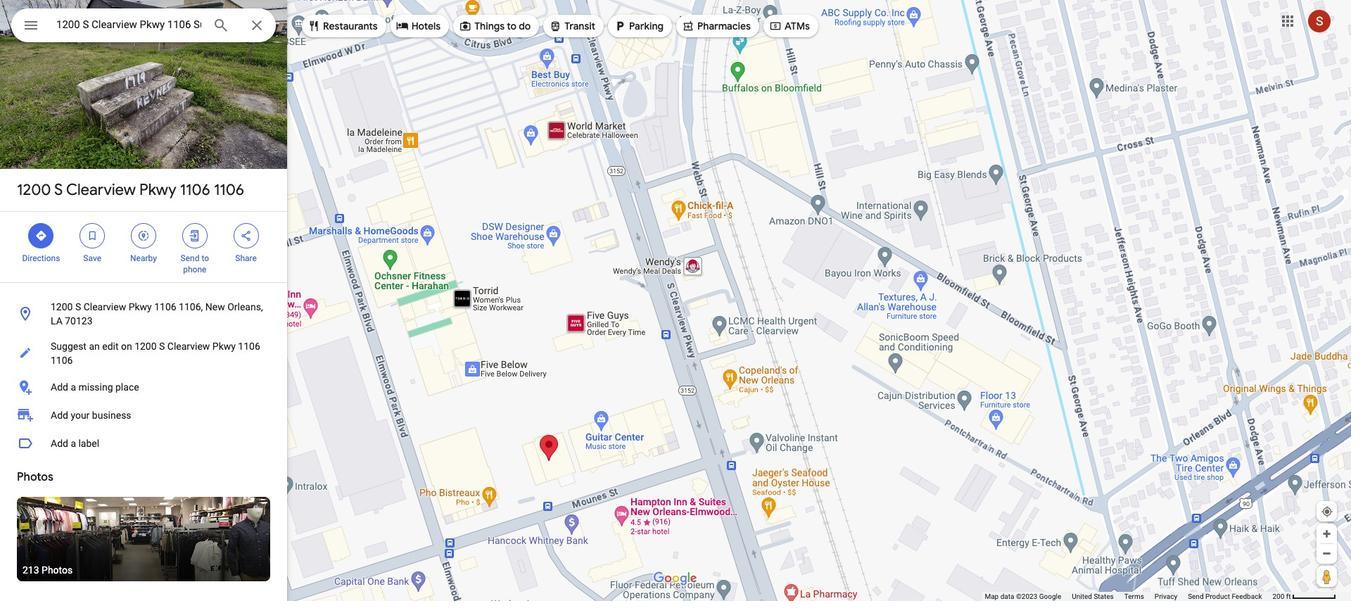Task type: describe. For each thing, give the bounding box(es) containing it.
zoom out image
[[1322, 548, 1333, 559]]

pharmacies
[[698, 20, 751, 32]]

 restaurants
[[308, 18, 378, 34]]

hotels
[[412, 20, 441, 32]]

©2023
[[1016, 593, 1038, 600]]

privacy button
[[1155, 592, 1178, 601]]

 hotels
[[396, 18, 441, 34]]

213 photos
[[23, 565, 73, 576]]

1200 inside suggest an edit on 1200 s clearview pkwy 1106 1106
[[135, 341, 157, 352]]

phone
[[183, 265, 207, 275]]

add for add your business
[[51, 410, 68, 421]]

 pharmacies
[[682, 18, 751, 34]]

200 ft
[[1273, 593, 1291, 600]]

united
[[1072, 593, 1093, 600]]

do
[[519, 20, 531, 32]]

add your business link
[[0, 401, 287, 429]]

map
[[985, 593, 999, 600]]


[[459, 18, 472, 34]]

send for send product feedback
[[1188, 593, 1204, 600]]

1200 s clearview pkwy 1106 1106, new orleans, la 70123
[[51, 301, 263, 327]]

parking
[[629, 20, 664, 32]]

actions for 1200 s clearview pkwy 1106 1106 region
[[0, 212, 287, 282]]

pkwy inside suggest an edit on 1200 s clearview pkwy 1106 1106
[[212, 341, 236, 352]]

pkwy for 1106
[[139, 180, 176, 200]]


[[549, 18, 562, 34]]


[[614, 18, 627, 34]]

1106 up  on the top left
[[214, 180, 244, 200]]

a for label
[[71, 438, 76, 449]]


[[35, 228, 47, 244]]

terms button
[[1125, 592, 1145, 601]]

directions
[[22, 253, 60, 263]]

1106 up 
[[180, 180, 210, 200]]

70123
[[65, 315, 93, 327]]

1200 s clearview pkwy 1106 1106, new orleans, la 70123 button
[[0, 294, 287, 334]]

0 vertical spatial photos
[[17, 470, 53, 484]]


[[240, 228, 252, 244]]

united states button
[[1072, 592, 1114, 601]]

things
[[475, 20, 505, 32]]

 things to do
[[459, 18, 531, 34]]

 button
[[11, 8, 51, 45]]

restaurants
[[323, 20, 378, 32]]

feedback
[[1232, 593, 1263, 600]]

1200 s clearview pkwy 1106 1106 main content
[[0, 0, 287, 601]]

add for add a missing place
[[51, 382, 68, 393]]

orleans,
[[227, 301, 263, 313]]

place
[[115, 382, 139, 393]]

data
[[1001, 593, 1015, 600]]

edit
[[102, 341, 119, 352]]


[[396, 18, 409, 34]]

la
[[51, 315, 63, 327]]

clearview inside suggest an edit on 1200 s clearview pkwy 1106 1106
[[167, 341, 210, 352]]

send for send to phone
[[181, 253, 200, 263]]

 parking
[[614, 18, 664, 34]]

200
[[1273, 593, 1285, 600]]

1106 down orleans,
[[238, 341, 260, 352]]

google account: sheryl atherton  
(sheryl.atherton@adept.ai) image
[[1309, 10, 1331, 32]]

s inside suggest an edit on 1200 s clearview pkwy 1106 1106
[[159, 341, 165, 352]]

ft
[[1287, 593, 1291, 600]]

show street view coverage image
[[1317, 566, 1338, 587]]

terms
[[1125, 593, 1145, 600]]

new
[[205, 301, 225, 313]]

missing
[[78, 382, 113, 393]]

your
[[71, 410, 90, 421]]

suggest an edit on 1200 s clearview pkwy 1106 1106 button
[[0, 334, 287, 373]]

states
[[1094, 593, 1114, 600]]



Task type: locate. For each thing, give the bounding box(es) containing it.
None field
[[56, 16, 201, 33]]

pkwy down new
[[212, 341, 236, 352]]

 search field
[[11, 8, 276, 45]]

footer inside google maps element
[[985, 592, 1273, 601]]

add left your
[[51, 410, 68, 421]]

1 a from the top
[[71, 382, 76, 393]]

1200
[[17, 180, 51, 200], [51, 301, 73, 313], [135, 341, 157, 352]]

a inside 'button'
[[71, 438, 76, 449]]

transit
[[565, 20, 596, 32]]

clearview inside 1200 s clearview pkwy 1106 1106, new orleans, la 70123
[[84, 301, 126, 313]]

1106,
[[179, 301, 203, 313]]

share
[[235, 253, 257, 263]]

a for missing
[[71, 382, 76, 393]]

pkwy for 1106,
[[129, 301, 152, 313]]

2 horizontal spatial s
[[159, 341, 165, 352]]

add a label
[[51, 438, 99, 449]]

clearview
[[66, 180, 136, 200], [84, 301, 126, 313], [167, 341, 210, 352]]

add your business
[[51, 410, 131, 421]]

photos
[[17, 470, 53, 484], [42, 565, 73, 576]]


[[137, 228, 150, 244]]

to inside send to phone
[[202, 253, 209, 263]]

1 add from the top
[[51, 382, 68, 393]]

footer
[[985, 592, 1273, 601]]

a inside button
[[71, 382, 76, 393]]

213 photos button
[[17, 497, 270, 581]]

0 vertical spatial pkwy
[[139, 180, 176, 200]]

layers
[[34, 571, 57, 580]]

1200 right 'on' at the left
[[135, 341, 157, 352]]

add inside 'button'
[[51, 438, 68, 449]]

google
[[1040, 593, 1062, 600]]

clearview up 
[[66, 180, 136, 200]]

0 horizontal spatial s
[[54, 180, 63, 200]]

to left 'do'
[[507, 20, 517, 32]]

clearview for 1200 s clearview pkwy 1106 1106, new orleans, la 70123
[[84, 301, 126, 313]]

0 vertical spatial add
[[51, 382, 68, 393]]

s
[[54, 180, 63, 200], [75, 301, 81, 313], [159, 341, 165, 352]]

google maps element
[[0, 0, 1352, 601]]

 atms
[[769, 18, 810, 34]]

0 vertical spatial clearview
[[66, 180, 136, 200]]

a left label
[[71, 438, 76, 449]]

213
[[23, 565, 39, 576]]

none field inside 1200 s clearview pkwy 1106 suite 1106, new orleans, la 70123 field
[[56, 16, 201, 33]]


[[769, 18, 782, 34]]


[[682, 18, 695, 34]]

pkwy
[[139, 180, 176, 200], [129, 301, 152, 313], [212, 341, 236, 352]]

label
[[78, 438, 99, 449]]

clearview up 70123
[[84, 301, 126, 313]]

send product feedback button
[[1188, 592, 1263, 601]]

2 vertical spatial add
[[51, 438, 68, 449]]

atms
[[785, 20, 810, 32]]

2 vertical spatial pkwy
[[212, 341, 236, 352]]

3 add from the top
[[51, 438, 68, 449]]

pkwy inside 1200 s clearview pkwy 1106 1106, new orleans, la 70123
[[129, 301, 152, 313]]

1 vertical spatial clearview
[[84, 301, 126, 313]]


[[23, 15, 39, 35]]

privacy
[[1155, 593, 1178, 600]]

2 vertical spatial clearview
[[167, 341, 210, 352]]

1 vertical spatial add
[[51, 410, 68, 421]]

1106 down the suggest
[[51, 355, 73, 366]]

add left label
[[51, 438, 68, 449]]

on
[[121, 341, 132, 352]]

map data ©2023 google
[[985, 593, 1062, 600]]

send up phone at the top of page
[[181, 253, 200, 263]]

1200 up 
[[17, 180, 51, 200]]

photos inside 213 photos button
[[42, 565, 73, 576]]

send inside send product feedback button
[[1188, 593, 1204, 600]]

add a missing place button
[[0, 373, 287, 401]]

footer containing map data ©2023 google
[[985, 592, 1273, 601]]

200 ft button
[[1273, 593, 1337, 600]]

send product feedback
[[1188, 593, 1263, 600]]

1 vertical spatial pkwy
[[129, 301, 152, 313]]

2 a from the top
[[71, 438, 76, 449]]

1200 inside 1200 s clearview pkwy 1106 1106, new orleans, la 70123
[[51, 301, 73, 313]]

1106 left 1106, at the bottom of the page
[[154, 301, 176, 313]]

1200 for 1200 s clearview pkwy 1106 1106, new orleans, la 70123
[[51, 301, 73, 313]]

pkwy up 'on' at the left
[[129, 301, 152, 313]]

1106 inside 1200 s clearview pkwy 1106 1106, new orleans, la 70123
[[154, 301, 176, 313]]

pkwy up ''
[[139, 180, 176, 200]]

add inside button
[[51, 382, 68, 393]]

1 vertical spatial to
[[202, 253, 209, 263]]

1 horizontal spatial send
[[1188, 593, 1204, 600]]

business
[[92, 410, 131, 421]]


[[308, 18, 320, 34]]

suggest
[[51, 341, 87, 352]]

2 add from the top
[[51, 410, 68, 421]]

add left missing on the bottom of the page
[[51, 382, 68, 393]]

send to phone
[[181, 253, 209, 275]]

0 horizontal spatial send
[[181, 253, 200, 263]]

1 horizontal spatial s
[[75, 301, 81, 313]]

1200 s clearview pkwy 1106 1106
[[17, 180, 244, 200]]

suggest an edit on 1200 s clearview pkwy 1106 1106
[[51, 341, 260, 366]]

1 vertical spatial photos
[[42, 565, 73, 576]]

add for add a label
[[51, 438, 68, 449]]

send left product
[[1188, 593, 1204, 600]]

to
[[507, 20, 517, 32], [202, 253, 209, 263]]

add
[[51, 382, 68, 393], [51, 410, 68, 421], [51, 438, 68, 449]]

0 vertical spatial a
[[71, 382, 76, 393]]

united states
[[1072, 593, 1114, 600]]

1 horizontal spatial to
[[507, 20, 517, 32]]

an
[[89, 341, 100, 352]]

send inside send to phone
[[181, 253, 200, 263]]

a left missing on the bottom of the page
[[71, 382, 76, 393]]

nearby
[[130, 253, 157, 263]]

to inside the  things to do
[[507, 20, 517, 32]]

1200 up la
[[51, 301, 73, 313]]


[[86, 228, 99, 244]]

clearview down 1106, at the bottom of the page
[[167, 341, 210, 352]]

photos right 213
[[42, 565, 73, 576]]

2 vertical spatial 1200
[[135, 341, 157, 352]]

0 vertical spatial send
[[181, 253, 200, 263]]

product
[[1206, 593, 1231, 600]]

0 vertical spatial 1200
[[17, 180, 51, 200]]

1200 for 1200 s clearview pkwy 1106 1106
[[17, 180, 51, 200]]

photos down add a label
[[17, 470, 53, 484]]


[[189, 228, 201, 244]]

1 vertical spatial s
[[75, 301, 81, 313]]

add a label button
[[0, 429, 287, 458]]

0 vertical spatial to
[[507, 20, 517, 32]]

zoom in image
[[1322, 529, 1333, 539]]

send
[[181, 253, 200, 263], [1188, 593, 1204, 600]]

1 vertical spatial a
[[71, 438, 76, 449]]

s for 1200 s clearview pkwy 1106 1106, new orleans, la 70123
[[75, 301, 81, 313]]

to up phone at the top of page
[[202, 253, 209, 263]]

s for 1200 s clearview pkwy 1106 1106
[[54, 180, 63, 200]]

1106
[[180, 180, 210, 200], [214, 180, 244, 200], [154, 301, 176, 313], [238, 341, 260, 352], [51, 355, 73, 366]]

1 vertical spatial 1200
[[51, 301, 73, 313]]

save
[[83, 253, 101, 263]]

2 vertical spatial s
[[159, 341, 165, 352]]

a
[[71, 382, 76, 393], [71, 438, 76, 449]]

0 vertical spatial s
[[54, 180, 63, 200]]

1200 S Clearview Pkwy 1106 Suite 1106, New Orleans, LA 70123 field
[[11, 8, 276, 42]]

0 horizontal spatial to
[[202, 253, 209, 263]]

s inside 1200 s clearview pkwy 1106 1106, new orleans, la 70123
[[75, 301, 81, 313]]

clearview for 1200 s clearview pkwy 1106 1106
[[66, 180, 136, 200]]

1 vertical spatial send
[[1188, 593, 1204, 600]]

 transit
[[549, 18, 596, 34]]

add a missing place
[[51, 382, 139, 393]]

show your location image
[[1321, 505, 1334, 518]]



Task type: vqa. For each thing, say whether or not it's contained in the screenshot.
2 hr 3 min 'FRONTIER'
no



